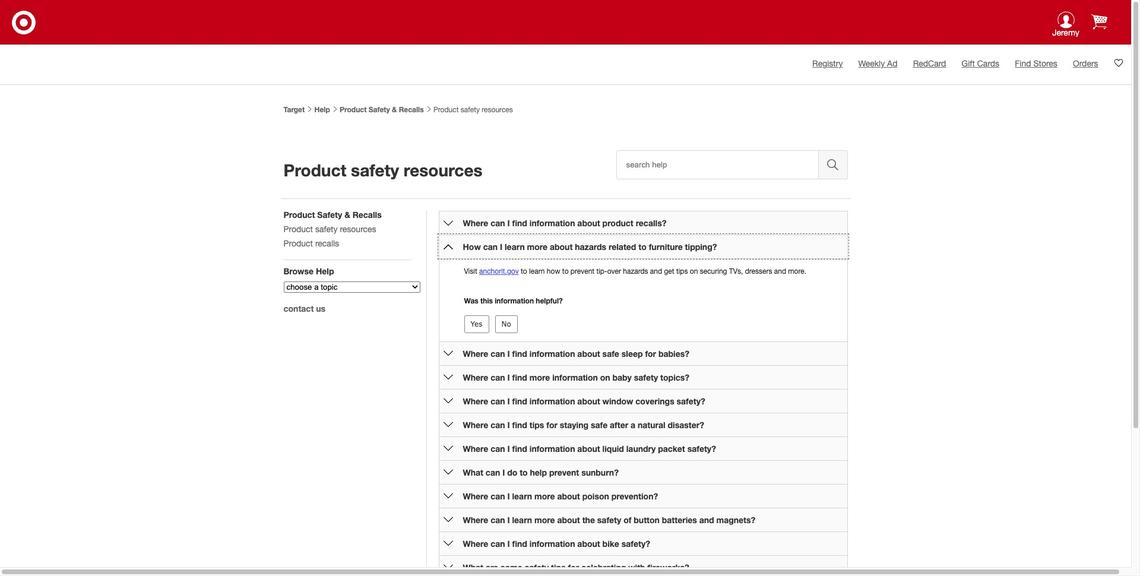 Task type: locate. For each thing, give the bounding box(es) containing it.
information up the what can i do to help prevent sunburn?
[[530, 444, 575, 454]]

2 vertical spatial safety?
[[622, 539, 651, 549]]

help right "target" link
[[315, 105, 330, 114]]

1 circle arrow e image from the top
[[444, 373, 453, 382]]

hazards up tip-
[[575, 242, 607, 252]]

about down where can i find information about product recalls? link
[[550, 242, 573, 252]]

1 vertical spatial recalls
[[353, 210, 382, 220]]

5 circle arrow e image from the top
[[444, 468, 453, 477]]

safety for product safety & recalls
[[369, 105, 390, 114]]

what are some safety tips for celebrating with fireworks?
[[463, 563, 690, 573]]

3 circle arrow e image from the top
[[444, 397, 453, 406]]

2 where from the top
[[463, 349, 489, 359]]

1 vertical spatial product safety resources
[[284, 160, 483, 180]]

about left "poison"
[[558, 491, 580, 501]]

where can i find tips for staying safe after a natural disaster?
[[463, 420, 705, 430]]

how
[[547, 267, 561, 276]]

1 circle arrow e image from the top
[[444, 218, 453, 228]]

fireworks?
[[648, 563, 690, 573]]

None image field
[[819, 150, 848, 179]]

more for the
[[535, 515, 555, 525]]

circle arrow e image for where can i find tips for staying safe after a natural disaster?
[[444, 420, 453, 430]]

find for where can i find information about liquid laundry packet safety?
[[512, 444, 528, 454]]

can for where can i find information about safe sleep for babies?
[[491, 349, 505, 359]]

favorites image
[[1115, 58, 1124, 68]]

recalls
[[399, 105, 424, 114], [353, 210, 382, 220]]

3 circle arrow e image from the top
[[444, 515, 453, 525]]

help
[[530, 468, 547, 478]]

redcard
[[914, 59, 947, 68]]

for down where can i find information about bike safety? link
[[568, 563, 579, 573]]

information for product
[[530, 218, 575, 228]]

recalls for product safety & recalls product safety resources product recalls
[[353, 210, 382, 220]]

1 find from the top
[[512, 218, 528, 228]]

about left bike
[[578, 539, 601, 549]]

1 vertical spatial hazards
[[624, 267, 649, 276]]

find for where can i find information about window coverings safety?
[[512, 396, 528, 406]]

0 horizontal spatial on
[[601, 373, 611, 383]]

safe left after
[[591, 420, 608, 430]]

information up how can i learn more about hazards related to furniture tipping? "link"
[[530, 218, 575, 228]]

can for what can i do to help prevent sunburn?
[[486, 468, 500, 478]]

where can i find more information on baby safety topics? link
[[463, 373, 690, 383]]

1 horizontal spatial hazards
[[624, 267, 649, 276]]

for
[[646, 349, 657, 359], [547, 420, 558, 430], [568, 563, 579, 573]]

1 vertical spatial tips
[[530, 420, 545, 430]]

where for where can i find information about bike safety?
[[463, 539, 489, 549]]

to right do
[[520, 468, 528, 478]]

3 find from the top
[[512, 373, 528, 383]]

1 where from the top
[[463, 218, 489, 228]]

2 vertical spatial resources
[[340, 225, 376, 234]]

product
[[340, 105, 367, 114], [434, 106, 459, 114], [284, 160, 347, 180], [284, 210, 315, 220], [284, 225, 313, 234], [284, 239, 313, 248]]

4 where from the top
[[463, 396, 489, 406]]

recalls for product safety & recalls
[[399, 105, 424, 114]]

learn down do
[[512, 491, 533, 501]]

and left 'more.'
[[775, 267, 787, 276]]

5 where from the top
[[463, 420, 489, 430]]

tips down where can i find information about bike safety?
[[551, 563, 566, 573]]

6 find from the top
[[512, 444, 528, 454]]

button
[[634, 515, 660, 525]]

registry link
[[813, 59, 843, 68]]

None submit
[[464, 316, 489, 333], [495, 316, 518, 333], [464, 316, 489, 333], [495, 316, 518, 333]]

safety
[[369, 105, 390, 114], [317, 210, 342, 220]]

0 vertical spatial hazards
[[575, 242, 607, 252]]

learn up anchorit.gov link
[[505, 242, 525, 252]]

1 vertical spatial safety?
[[688, 444, 717, 454]]

1 horizontal spatial and
[[700, 515, 715, 525]]

more down where can i find information about safe sleep for babies?
[[530, 373, 550, 383]]

about left the
[[558, 515, 580, 525]]

circle arrow e image
[[444, 373, 453, 382], [444, 420, 453, 430], [444, 515, 453, 525], [444, 539, 453, 549], [444, 563, 453, 573]]

where can i find information about safe sleep for babies?
[[463, 349, 690, 359]]

and left get
[[651, 267, 663, 276]]

where for where can i find more information on baby safety topics?
[[463, 373, 489, 383]]

recalls inside product safety & recalls product safety resources product recalls
[[353, 210, 382, 220]]

ad
[[888, 59, 898, 68]]

can
[[491, 218, 505, 228], [484, 242, 498, 252], [491, 349, 505, 359], [491, 373, 505, 383], [491, 396, 505, 406], [491, 420, 505, 430], [491, 444, 505, 454], [486, 468, 500, 478], [491, 491, 505, 501], [491, 515, 505, 525], [491, 539, 505, 549]]

this
[[481, 296, 493, 305]]

1 vertical spatial help
[[316, 266, 334, 276]]

1 vertical spatial for
[[547, 420, 558, 430]]

help
[[315, 105, 330, 114], [316, 266, 334, 276]]

i for where can i find information about bike safety?
[[508, 539, 510, 549]]

2 what from the top
[[463, 563, 484, 573]]

0 horizontal spatial safety
[[317, 210, 342, 220]]

find for where can i find tips for staying safe after a natural disaster?
[[512, 420, 528, 430]]

prevention?
[[612, 491, 659, 501]]

tips left staying
[[530, 420, 545, 430]]

0 horizontal spatial tips
[[530, 420, 545, 430]]

where
[[463, 218, 489, 228], [463, 349, 489, 359], [463, 373, 489, 383], [463, 396, 489, 406], [463, 420, 489, 430], [463, 444, 489, 454], [463, 491, 489, 501], [463, 515, 489, 525], [463, 539, 489, 549]]

more
[[527, 242, 548, 252], [530, 373, 550, 383], [535, 491, 555, 501], [535, 515, 555, 525]]

i for where can i find information about window coverings safety?
[[508, 396, 510, 406]]

2 vertical spatial for
[[568, 563, 579, 573]]

gift cards link
[[962, 59, 1000, 68]]

more up 'how'
[[527, 242, 548, 252]]

0 vertical spatial safety
[[369, 105, 390, 114]]

2 horizontal spatial and
[[775, 267, 787, 276]]

tvs,
[[730, 267, 744, 276]]

safety? up with
[[622, 539, 651, 549]]

2 vertical spatial tips
[[551, 563, 566, 573]]

where can i find information about bike safety?
[[463, 539, 651, 549]]

hazards
[[575, 242, 607, 252], [624, 267, 649, 276]]

get
[[665, 267, 675, 276]]

safety inside product safety & recalls product safety resources product recalls
[[317, 210, 342, 220]]

information
[[530, 218, 575, 228], [495, 296, 534, 305], [530, 349, 575, 359], [553, 373, 598, 383], [530, 396, 575, 406], [530, 444, 575, 454], [530, 539, 575, 549]]

0 vertical spatial what
[[463, 468, 484, 478]]

0 vertical spatial recalls
[[399, 105, 424, 114]]

some
[[501, 563, 523, 573]]

2 find from the top
[[512, 349, 528, 359]]

0 horizontal spatial for
[[547, 420, 558, 430]]

circle arrow e image for where can i learn more about poison prevention?
[[444, 492, 453, 501]]

product recalls link
[[284, 239, 339, 248]]

product safety resources
[[432, 106, 513, 114], [284, 160, 483, 180]]

information for safe
[[530, 349, 575, 359]]

safety right help link
[[369, 105, 390, 114]]

circle arrow e image for where can i find information about bike safety?
[[444, 539, 453, 549]]

what are some safety tips for celebrating with fireworks? link
[[463, 563, 690, 573]]

can for where can i find information about window coverings safety?
[[491, 396, 505, 406]]

1 horizontal spatial tips
[[551, 563, 566, 573]]

where for where can i find information about safe sleep for babies?
[[463, 349, 489, 359]]

8 where from the top
[[463, 515, 489, 525]]

safety? up disaster?
[[677, 396, 706, 406]]

safety? down disaster?
[[688, 444, 717, 454]]

poison
[[583, 491, 610, 501]]

0 vertical spatial safe
[[603, 349, 620, 359]]

where can i find information about product recalls? link
[[463, 218, 667, 228]]

of
[[624, 515, 632, 525]]

1 vertical spatial &
[[345, 210, 350, 220]]

i for where can i learn more about the safety of button batteries and magnets?
[[508, 515, 510, 525]]

product safety & recalls product safety resources product recalls
[[284, 210, 382, 248]]

6 where from the top
[[463, 444, 489, 454]]

information up what are some safety tips for celebrating with fireworks?
[[530, 539, 575, 549]]

4 circle arrow e image from the top
[[444, 444, 453, 454]]

for right sleep
[[646, 349, 657, 359]]

circle arrow e image for where can i find information about product recalls?
[[444, 218, 453, 228]]

information up where can i find more information on baby safety topics? link
[[530, 349, 575, 359]]

stores
[[1034, 59, 1058, 68]]

about for safe
[[578, 349, 601, 359]]

5 find from the top
[[512, 420, 528, 430]]

about up how can i learn more about hazards related to furniture tipping? "link"
[[578, 218, 601, 228]]

where can i find information about window coverings safety?
[[463, 396, 706, 406]]

topics?
[[661, 373, 690, 383]]

information down where can i find information about safe sleep for babies?
[[553, 373, 598, 383]]

information right this
[[495, 296, 534, 305]]

navigation
[[284, 210, 420, 449]]

what left are on the left of page
[[463, 563, 484, 573]]

learn left 'how'
[[529, 267, 545, 276]]

i
[[508, 218, 510, 228], [500, 242, 503, 252], [508, 349, 510, 359], [508, 373, 510, 383], [508, 396, 510, 406], [508, 420, 510, 430], [508, 444, 510, 454], [503, 468, 505, 478], [508, 491, 510, 501], [508, 515, 510, 525], [508, 539, 510, 549]]

and right 'batteries'
[[700, 515, 715, 525]]

6 circle arrow e image from the top
[[444, 492, 453, 501]]

do
[[508, 468, 518, 478]]

learn for the
[[512, 515, 533, 525]]

2 circle arrow e image from the top
[[444, 420, 453, 430]]

1 vertical spatial safe
[[591, 420, 608, 430]]

1 what from the top
[[463, 468, 484, 478]]

1 horizontal spatial for
[[568, 563, 579, 573]]

0 horizontal spatial recalls
[[353, 210, 382, 220]]

&
[[392, 105, 397, 114], [345, 210, 350, 220]]

1 horizontal spatial recalls
[[399, 105, 424, 114]]

can for where can i find tips for staying safe after a natural disaster?
[[491, 420, 505, 430]]

circle arrow e image for what can i do to help prevent sunburn?
[[444, 468, 453, 477]]

to
[[639, 242, 647, 252], [521, 267, 528, 276], [563, 267, 569, 276], [520, 468, 528, 478]]

i for what can i do to help prevent sunburn?
[[503, 468, 505, 478]]

learn for hazards
[[505, 242, 525, 252]]

cards
[[978, 59, 1000, 68]]

0 vertical spatial on
[[690, 267, 698, 276]]

help inside navigation
[[316, 266, 334, 276]]

product safety & recalls
[[340, 105, 424, 114]]

more up where can i find information about bike safety?
[[535, 515, 555, 525]]

on left 'securing' at the top of the page
[[690, 267, 698, 276]]

9 where from the top
[[463, 539, 489, 549]]

1 horizontal spatial on
[[690, 267, 698, 276]]

1 vertical spatial what
[[463, 563, 484, 573]]

what left do
[[463, 468, 484, 478]]

jeremy
[[1053, 28, 1080, 37]]

safe left sleep
[[603, 349, 620, 359]]

7 where from the top
[[463, 491, 489, 501]]

1 vertical spatial on
[[601, 373, 611, 383]]

where can i find information about window coverings safety? link
[[463, 396, 706, 406]]

more for poison
[[535, 491, 555, 501]]

2 horizontal spatial tips
[[677, 267, 688, 276]]

4 find from the top
[[512, 396, 528, 406]]

information up staying
[[530, 396, 575, 406]]

help right browse
[[316, 266, 334, 276]]

target link
[[284, 105, 305, 114]]

jeremy link
[[1049, 11, 1084, 45]]

0 vertical spatial for
[[646, 349, 657, 359]]

safety up recalls
[[317, 210, 342, 220]]

1 horizontal spatial &
[[392, 105, 397, 114]]

0 horizontal spatial &
[[345, 210, 350, 220]]

2 circle arrow e image from the top
[[444, 349, 453, 359]]

1 vertical spatial safety
[[317, 210, 342, 220]]

circle arrow e image for where can i find more information on baby safety topics?
[[444, 373, 453, 382]]

for left staying
[[547, 420, 558, 430]]

7 find from the top
[[512, 539, 528, 549]]

safe
[[603, 349, 620, 359], [591, 420, 608, 430]]

prevent up where can i learn more about poison prevention?
[[550, 468, 580, 478]]

on left baby
[[601, 373, 611, 383]]

2 horizontal spatial for
[[646, 349, 657, 359]]

circle arrow e image for where can i find information about liquid laundry packet safety?
[[444, 444, 453, 454]]

circle arrow e image for what are some safety tips for celebrating with fireworks?
[[444, 563, 453, 573]]

learn up where can i find information about bike safety?
[[512, 515, 533, 525]]

tips right get
[[677, 267, 688, 276]]

navigation containing product safety & recalls
[[284, 210, 420, 449]]

circle arrow e image
[[444, 218, 453, 228], [444, 349, 453, 359], [444, 397, 453, 406], [444, 444, 453, 454], [444, 468, 453, 477], [444, 492, 453, 501]]

about up where can i find more information on baby safety topics?
[[578, 349, 601, 359]]

more down what can i do to help prevent sunburn? link
[[535, 491, 555, 501]]

& inside product safety & recalls product safety resources product recalls
[[345, 210, 350, 220]]

babies?
[[659, 349, 690, 359]]

for for celebrating
[[568, 563, 579, 573]]

about down the where can i find tips for staying safe after a natural disaster?
[[578, 444, 601, 454]]

information for bike
[[530, 539, 575, 549]]

prevent left tip-
[[571, 267, 595, 276]]

tips
[[677, 267, 688, 276], [530, 420, 545, 430], [551, 563, 566, 573]]

furniture
[[649, 242, 683, 252]]

about for product
[[578, 218, 601, 228]]

1 horizontal spatial safety
[[369, 105, 390, 114]]

3 where from the top
[[463, 373, 489, 383]]

4 circle arrow e image from the top
[[444, 539, 453, 549]]

can for where can i find information about product recalls?
[[491, 218, 505, 228]]

icon image
[[1058, 11, 1075, 29]]

about up the where can i find tips for staying safe after a natural disaster?
[[578, 396, 601, 406]]

1 vertical spatial prevent
[[550, 468, 580, 478]]

5 circle arrow e image from the top
[[444, 563, 453, 573]]

hazards right over on the right of the page
[[624, 267, 649, 276]]

and
[[651, 267, 663, 276], [775, 267, 787, 276], [700, 515, 715, 525]]

0 horizontal spatial hazards
[[575, 242, 607, 252]]

where can i find information about product recalls?
[[463, 218, 667, 228]]

to right related
[[639, 242, 647, 252]]

staying
[[560, 420, 589, 430]]

0 vertical spatial prevent
[[571, 267, 595, 276]]

contact us link
[[284, 304, 326, 314]]

what for what are some safety tips for celebrating with fireworks?
[[463, 563, 484, 573]]

0 vertical spatial &
[[392, 105, 397, 114]]

what
[[463, 468, 484, 478], [463, 563, 484, 573]]



Task type: describe. For each thing, give the bounding box(es) containing it.
product safety & recalls link
[[340, 105, 424, 114]]

find stores
[[1016, 59, 1058, 68]]

can for how can i learn more about hazards related to furniture tipping?
[[484, 242, 498, 252]]

can for where can i find information about bike safety?
[[491, 539, 505, 549]]

0 vertical spatial help
[[315, 105, 330, 114]]

more.
[[789, 267, 807, 276]]

product
[[603, 218, 634, 228]]

more for hazards
[[527, 242, 548, 252]]

how can i learn more about hazards related to furniture tipping? link
[[463, 242, 718, 252]]

redcard link
[[914, 59, 947, 68]]

0 vertical spatial tips
[[677, 267, 688, 276]]

packet
[[658, 444, 686, 454]]

find for where can i find information about safe sleep for babies?
[[512, 349, 528, 359]]

resources inside product safety & recalls product safety resources product recalls
[[340, 225, 376, 234]]

recalls?
[[636, 218, 667, 228]]

how
[[463, 242, 481, 252]]

where for where can i find tips for staying safe after a natural disaster?
[[463, 420, 489, 430]]

0 vertical spatial resources
[[482, 106, 513, 114]]

securing
[[700, 267, 728, 276]]

find for where can i find information about product recalls?
[[512, 218, 528, 228]]

prevent for sunburn?
[[550, 468, 580, 478]]

with
[[629, 563, 646, 573]]

i for how can i learn more about hazards related to furniture tipping?
[[500, 242, 503, 252]]

to right anchorit.gov
[[521, 267, 528, 276]]

about for the
[[558, 515, 580, 525]]

where can i learn more about poison prevention?
[[463, 491, 659, 501]]

tips for where can i find tips for staying safe after a natural disaster?
[[530, 420, 545, 430]]

0 vertical spatial safety?
[[677, 396, 706, 406]]

my target.com shopping cart image
[[1092, 14, 1108, 30]]

learn for poison
[[512, 491, 533, 501]]

find for where can i find more information on baby safety topics?
[[512, 373, 528, 383]]

can for where can i learn more about poison prevention?
[[491, 491, 505, 501]]

what can i do to help prevent sunburn? link
[[463, 468, 619, 478]]

us
[[316, 304, 326, 314]]

coverings
[[636, 396, 675, 406]]

find
[[1016, 59, 1032, 68]]

about for window
[[578, 396, 601, 406]]

natural
[[638, 420, 666, 430]]

a
[[631, 420, 636, 430]]

find for where can i find information about bike safety?
[[512, 539, 528, 549]]

can for where can i find information about liquid laundry packet safety?
[[491, 444, 505, 454]]

are
[[486, 563, 499, 573]]

can for where can i learn more about the safety of button batteries and magnets?
[[491, 515, 505, 525]]

bike
[[603, 539, 620, 549]]

recalls
[[315, 239, 339, 248]]

dressers
[[746, 267, 773, 276]]

circle arrow e image for where can i learn more about the safety of button batteries and magnets?
[[444, 515, 453, 525]]

batteries
[[662, 515, 698, 525]]

tip-
[[597, 267, 608, 276]]

related
[[609, 242, 637, 252]]

target.com home image
[[12, 11, 36, 34]]

orders link
[[1074, 59, 1099, 68]]

find stores link
[[1016, 59, 1058, 68]]

laundry
[[627, 444, 656, 454]]

information for liquid
[[530, 444, 575, 454]]

what can i do to help prevent sunburn?
[[463, 468, 619, 478]]

prevent for tip-
[[571, 267, 595, 276]]

where can i learn more about the safety of button batteries and magnets? link
[[463, 515, 756, 525]]

browse help
[[284, 266, 334, 276]]

liquid
[[603, 444, 624, 454]]

gift
[[962, 59, 976, 68]]

i for where can i learn more about poison prevention?
[[508, 491, 510, 501]]

was
[[464, 296, 479, 305]]

orders
[[1074, 59, 1099, 68]]

where can i find information about safe sleep for babies? link
[[463, 349, 690, 359]]

safety for product safety & recalls product safety resources product recalls
[[317, 210, 342, 220]]

baby
[[613, 373, 632, 383]]

anchorit.gov link
[[480, 267, 519, 276]]

where can i find information about liquid laundry packet safety?
[[463, 444, 717, 454]]

circle arrow e image for where can i find information about safe sleep for babies?
[[444, 349, 453, 359]]

where can i learn more about poison prevention? link
[[463, 491, 659, 501]]

for for staying
[[547, 420, 558, 430]]

contact us
[[284, 304, 326, 314]]

tips for what are some safety tips for celebrating with fireworks?
[[551, 563, 566, 573]]

where for where can i find information about liquid laundry packet safety?
[[463, 444, 489, 454]]

what for what can i do to help prevent sunburn?
[[463, 468, 484, 478]]

gift cards
[[962, 59, 1000, 68]]

how can i learn more about hazards related to furniture tipping?
[[463, 242, 718, 252]]

where for where can i learn more about the safety of button batteries and magnets?
[[463, 515, 489, 525]]

where for where can i find information about product recalls?
[[463, 218, 489, 228]]

tipping?
[[685, 242, 718, 252]]

where can i find information about bike safety? link
[[463, 539, 651, 549]]

i for where can i find information about product recalls?
[[508, 218, 510, 228]]

contact
[[284, 304, 314, 314]]

circle arrow e image for where can i find information about window coverings safety?
[[444, 397, 453, 406]]

where for where can i learn more about poison prevention?
[[463, 491, 489, 501]]

about for hazards
[[550, 242, 573, 252]]

weekly
[[859, 59, 885, 68]]

where for where can i find information about window coverings safety?
[[463, 396, 489, 406]]

where can i learn more about the safety of button batteries and magnets?
[[463, 515, 756, 525]]

information for window
[[530, 396, 575, 406]]

registry
[[813, 59, 843, 68]]

help link
[[315, 105, 330, 114]]

over
[[608, 267, 622, 276]]

was this information helpful?
[[464, 296, 563, 305]]

circle arrow s image
[[444, 242, 453, 252]]

target
[[284, 105, 305, 114]]

window
[[603, 396, 634, 406]]

to right 'how'
[[563, 267, 569, 276]]

& for product safety & recalls
[[392, 105, 397, 114]]

learn for prevent
[[529, 267, 545, 276]]

sunburn?
[[582, 468, 619, 478]]

more for on
[[530, 373, 550, 383]]

sleep
[[622, 349, 643, 359]]

0 horizontal spatial and
[[651, 267, 663, 276]]

i for where can i find information about safe sleep for babies?
[[508, 349, 510, 359]]

0 vertical spatial product safety resources
[[432, 106, 513, 114]]

weekly ad
[[859, 59, 898, 68]]

helpful?
[[536, 296, 563, 305]]

i for where can i find more information on baby safety topics?
[[508, 373, 510, 383]]

about for poison
[[558, 491, 580, 501]]

where can i find information about liquid laundry packet safety? link
[[463, 444, 717, 454]]

weekly ad link
[[859, 59, 898, 68]]

after
[[610, 420, 629, 430]]

visit anchorit.gov to learn how to prevent tip-over hazards and get tips on securing tvs, dressers and more.
[[464, 267, 807, 276]]

about for liquid
[[578, 444, 601, 454]]

1 vertical spatial resources
[[404, 160, 483, 180]]

i for where can i find tips for staying safe after a natural disaster?
[[508, 420, 510, 430]]

magnets?
[[717, 515, 756, 525]]

celebrating
[[582, 563, 626, 573]]

about for bike
[[578, 539, 601, 549]]

can for where can i find more information on baby safety topics?
[[491, 373, 505, 383]]

where can i find more information on baby safety topics?
[[463, 373, 690, 383]]

visit
[[464, 267, 478, 276]]

anchorit.gov
[[480, 267, 519, 276]]

search help text field
[[616, 150, 819, 179]]

disaster?
[[668, 420, 705, 430]]

i for where can i find information about liquid laundry packet safety?
[[508, 444, 510, 454]]

where can i find tips for staying safe after a natural disaster? link
[[463, 420, 705, 430]]

safety inside product safety & recalls product safety resources product recalls
[[315, 225, 338, 234]]

& for product safety & recalls product safety resources product recalls
[[345, 210, 350, 220]]



Task type: vqa. For each thing, say whether or not it's contained in the screenshot.
5th circle arrow e image from the top
yes



